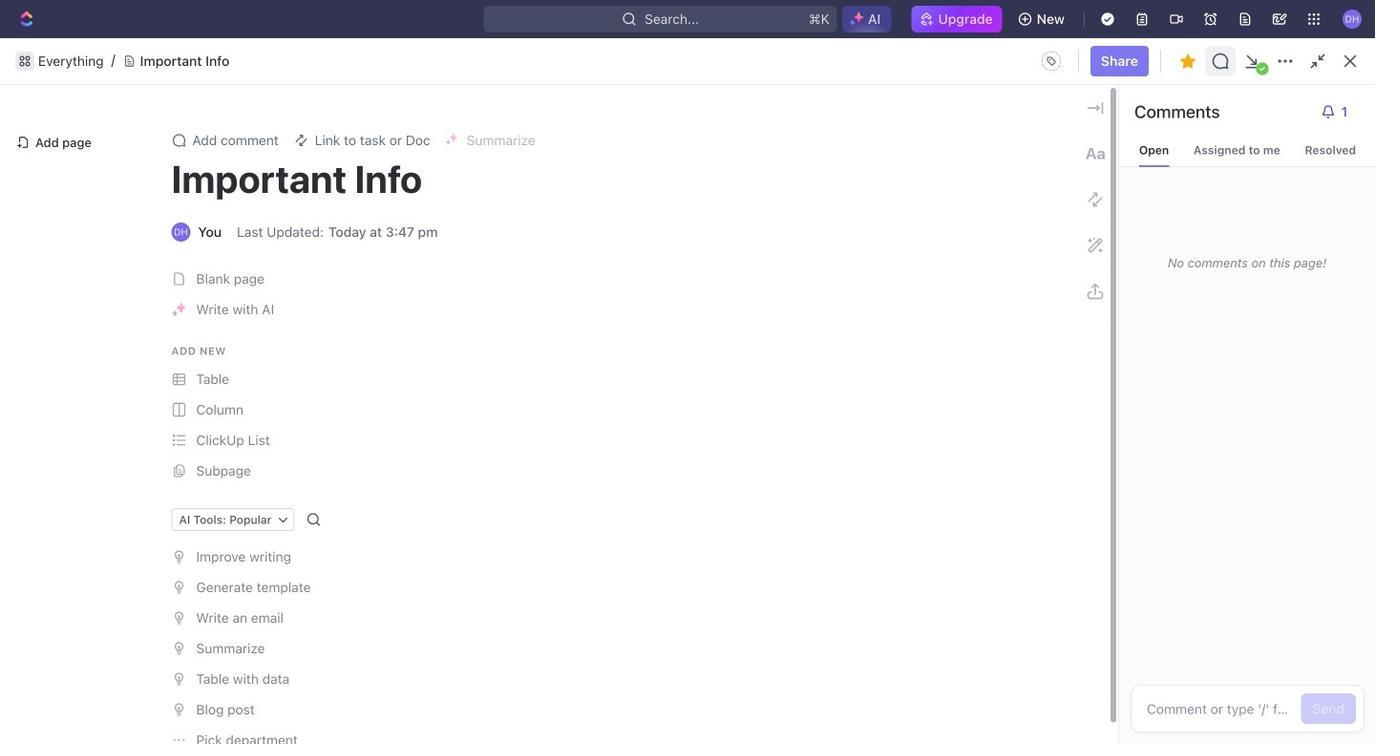 Task type: describe. For each thing, give the bounding box(es) containing it.
sidebar navigation
[[0, 38, 244, 744]]

tree inside sidebar navigation
[[8, 397, 235, 525]]

dropdown menu image
[[1036, 46, 1067, 76]]



Task type: locate. For each thing, give the bounding box(es) containing it.
table
[[289, 351, 1329, 415]]

cell
[[990, 381, 1143, 414]]

tree
[[8, 397, 235, 525]]



Task type: vqa. For each thing, say whether or not it's contained in the screenshot.
table
yes



